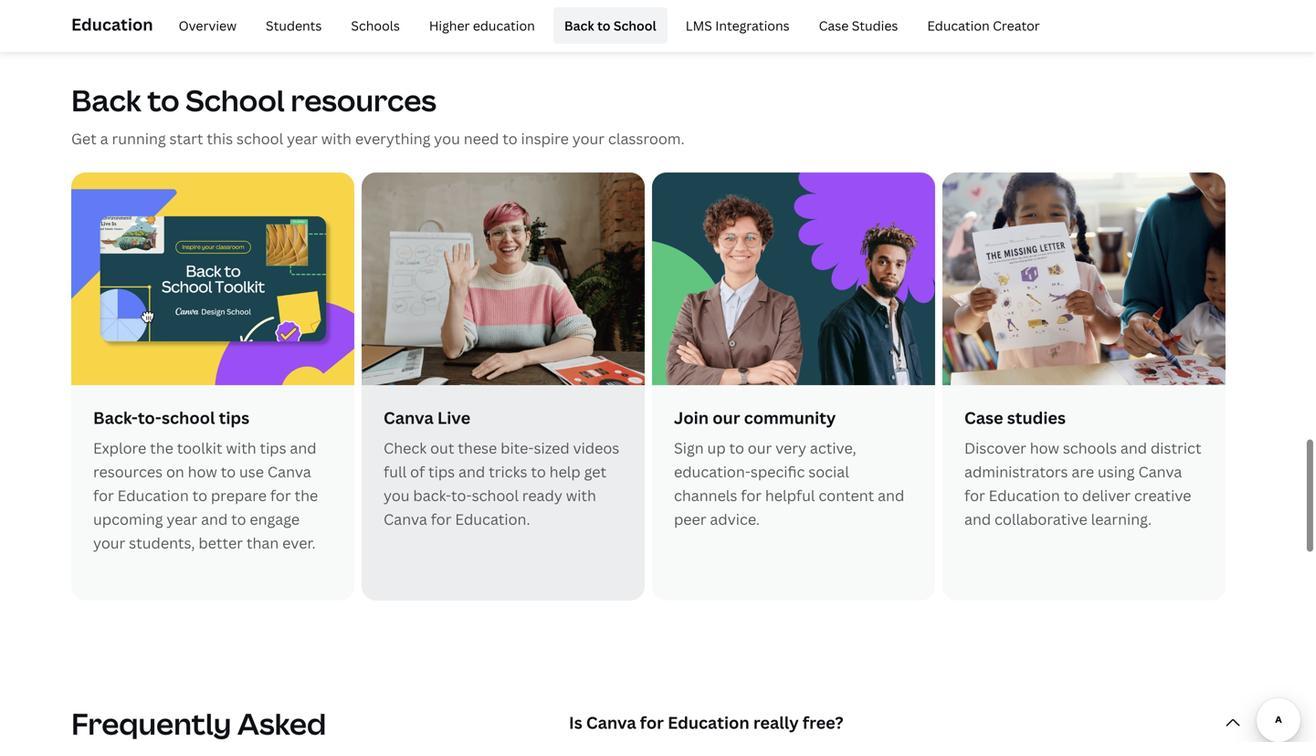Task type: locate. For each thing, give the bounding box(es) containing it.
1 vertical spatial case
[[965, 407, 1004, 429]]

0 horizontal spatial school
[[162, 407, 215, 429]]

for right is
[[640, 712, 664, 735]]

with
[[321, 129, 352, 148], [226, 439, 256, 458], [566, 486, 597, 506]]

lms integrations
[[686, 17, 790, 34]]

canva up the "creative"
[[1139, 462, 1183, 482]]

canva
[[384, 407, 434, 429], [268, 462, 311, 482], [1139, 462, 1183, 482], [384, 510, 428, 530], [587, 712, 637, 735]]

how down the "studies"
[[1031, 439, 1060, 458]]

how inside case studies discover how schools and district administrators are using canva for education to deliver creative and collaborative learning.‏‏‎ ‎‏‏‎ ‎‏‏‎ ‎‏‏‎ ‎‏‏‎ ‎‏‏‎ ‎‏‏‎ ‎‏‏‎ ‎‏‏‎ ‎‏‏‎ ‎‏‏‎ ‎‏‏‎ ‎‏‏‎ ‎‏‏‎ ‎‏‏‎ ‎‏‏‎ ‎‏‏‎ ‎‏‏‎ ‎‏‏‎ ‎‏‏‎ ‎‏‏‎ ‎‏‏‎ ‎‏‏‎ ‎‏‏‎ ‎‏‏‎ ‎‏‏‎ ‎‏‏‎ ‎‏‏‎ ‎‏‏‎ ‎‏‏‎ ‎‏‏‎ ‎‏‏‎ ‎‏‏‎ ‎‏‏‎ ‎‏‏‎ ‎‏‏‎ ‎‏‏‎ ‎‏‏‎ ‎‏‏‎ ‎‏‏‎ ‎‏‏‎ ‎‏‏‎ ‎‏‏‎ ‎‏‏‎ ‎‏‏‎ ‎‏‏‎ ‎‏‏‎ ‎‏‏‎ ‎
[[1031, 439, 1060, 458]]

year right this
[[287, 129, 318, 148]]

2 vertical spatial with
[[566, 486, 597, 506]]

school left lms
[[614, 17, 657, 34]]

get
[[71, 129, 97, 148]]

case inside case studies discover how schools and district administrators are using canva for education to deliver creative and collaborative learning.‏‏‎ ‎‏‏‎ ‎‏‏‎ ‎‏‏‎ ‎‏‏‎ ‎‏‏‎ ‎‏‏‎ ‎‏‏‎ ‎‏‏‎ ‎‏‏‎ ‎‏‏‎ ‎‏‏‎ ‎‏‏‎ ‎‏‏‎ ‎‏‏‎ ‎‏‏‎ ‎‏‏‎ ‎‏‏‎ ‎‏‏‎ ‎‏‏‎ ‎‏‏‎ ‎‏‏‎ ‎‏‏‎ ‎‏‏‎ ‎‏‏‎ ‎‏‏‎ ‎‏‏‎ ‎‏‏‎ ‎‏‏‎ ‎‏‏‎ ‎‏‏‎ ‎‏‏‎ ‎‏‏‎ ‎‏‏‎ ‎‏‏‎ ‎‏‏‎ ‎‏‏‎ ‎‏‏‎ ‎‏‏‎ ‎‏‏‎ ‎‏‏‎ ‎‏‏‎ ‎‏‏‎ ‎‏‏‎ ‎‏‏‎ ‎‏‏‎ ‎‏‏‎ ‎‏‏‎ ‎
[[965, 407, 1004, 429]]

0 vertical spatial school
[[614, 17, 657, 34]]

using
[[1098, 462, 1136, 482]]

running
[[112, 129, 166, 148]]

0 horizontal spatial resources
[[93, 462, 163, 482]]

ever.
[[282, 534, 316, 553]]

higher education
[[429, 17, 535, 34]]

for down "administrators"
[[965, 486, 986, 506]]

1 vertical spatial to-
[[451, 486, 472, 506]]

how inside back-to-school tips explore the toolkit with tips and resources on how to use canva for education to prepare for the upcoming year and to engage your students, better than ever.
[[188, 462, 217, 482]]

you down full
[[384, 486, 410, 506]]

1 horizontal spatial school
[[237, 129, 283, 148]]

tips
[[219, 407, 250, 429], [260, 439, 287, 458], [429, 462, 455, 482]]

with left "everything"
[[321, 129, 352, 148]]

0 vertical spatial school
[[237, 129, 283, 148]]

for up "upcoming"
[[93, 486, 114, 506]]

case up "discover"
[[965, 407, 1004, 429]]

education inside dropdown button
[[668, 712, 750, 735]]

this
[[207, 129, 233, 148]]

0 horizontal spatial your
[[93, 534, 125, 553]]

1 vertical spatial with
[[226, 439, 256, 458]]

your
[[573, 129, 605, 148], [93, 534, 125, 553]]

deliver
[[1083, 486, 1131, 506]]

help
[[550, 462, 581, 482]]

0 vertical spatial tips
[[219, 407, 250, 429]]

0 horizontal spatial case
[[819, 17, 849, 34]]

check
[[384, 439, 427, 458]]

is
[[569, 712, 583, 735]]

with down get
[[566, 486, 597, 506]]

1 horizontal spatial tips
[[260, 439, 287, 458]]

0 vertical spatial resources
[[291, 80, 437, 120]]

education creator
[[928, 17, 1041, 34]]

1 horizontal spatial how
[[1031, 439, 1060, 458]]

1 horizontal spatial year
[[287, 129, 318, 148]]

higher
[[429, 17, 470, 34]]

0 vertical spatial year
[[287, 129, 318, 148]]

school inside back-to-school tips explore the toolkit with tips and resources on how to use canva for education to prepare for the upcoming year and to engage your students, better than ever.
[[162, 407, 215, 429]]

helpful
[[766, 486, 816, 506]]

‎ inside canva live check out these bite-sized videos full of tips and tricks to help get you back-to-school ready with canva for education.‏‏‎ ‎‏‏‎ ‎‏‏‎ ‎‏‏‎ ‎‏‏‎ ‎‏‏‎ ‎‏‏‎ ‎‏‏‎ ‎‏‏‎ ‎‏‏‎ ‎‏‏‎ ‎‏‏‎ ‎‏‏‎ ‎‏‏‎ ‎‏‏‎ ‎‏‏‎ ‎‏‏‎ ‎‏‏‎ ‎‏‏‎ ‎‏‏‎ ‎‏‏‎ ‎‏‏‎ ‎‏‏‎ ‎‏‏‎ ‎‏‏‎ ‎‏‏‎ ‎‏‏‎ ‎‏‏‎ ‎‏‏‎ ‎‏‏‎ ‎‏‏‎ ‎‏‏‎ ‎‏‏‎ ‎‏‏‎ ‎‏‏‎ ‎‏‏‎ ‎‏‏‎ ‎‏‏‎ ‎‏‏‎ ‎‏‏‎ ‎‏‏‎ ‎‏‏‎ ‎‏‏‎ ‎‏‏‎ ‎‏‏‎ ‎‏‏‎ ‎‏‏‎ ‎‏‏‎ ‎‏‏‎ ‎‏‏‎ ‎‏‏‎ ‎‏‏‎ ‎‏‏‎ ‎‏‏‎ ‎‏‏‎ ‎‏‏‎ ‎‏‏‎ ‎‏‏‎ ‎‏‏‎ ‎‏‏‎ ‎‏‏‎ ‎‏‏‎ ‎‏‏‎ ‎‏‏‎ ‎
[[515, 534, 515, 553]]

education creator link
[[917, 7, 1052, 44]]

0 horizontal spatial you
[[384, 486, 410, 506]]

2 vertical spatial school
[[472, 486, 519, 506]]

‎ down advice.‏‏‎
[[731, 557, 731, 577]]

and down "these"
[[459, 462, 485, 482]]

engage
[[250, 510, 300, 530]]

to inside canva live check out these bite-sized videos full of tips and tricks to help get you back-to-school ready with canva for education.‏‏‎ ‎‏‏‎ ‎‏‏‎ ‎‏‏‎ ‎‏‏‎ ‎‏‏‎ ‎‏‏‎ ‎‏‏‎ ‎‏‏‎ ‎‏‏‎ ‎‏‏‎ ‎‏‏‎ ‎‏‏‎ ‎‏‏‎ ‎‏‏‎ ‎‏‏‎ ‎‏‏‎ ‎‏‏‎ ‎‏‏‎ ‎‏‏‎ ‎‏‏‎ ‎‏‏‎ ‎‏‏‎ ‎‏‏‎ ‎‏‏‎ ‎‏‏‎ ‎‏‏‎ ‎‏‏‎ ‎‏‏‎ ‎‏‏‎ ‎‏‏‎ ‎‏‏‎ ‎‏‏‎ ‎‏‏‎ ‎‏‏‎ ‎‏‏‎ ‎‏‏‎ ‎‏‏‎ ‎‏‏‎ ‎‏‏‎ ‎‏‏‎ ‎‏‏‎ ‎‏‏‎ ‎‏‏‎ ‎‏‏‎ ‎‏‏‎ ‎‏‏‎ ‎‏‏‎ ‎‏‏‎ ‎‏‏‎ ‎‏‏‎ ‎‏‏‎ ‎‏‏‎ ‎‏‏‎ ‎‏‏‎ ‎‏‏‎ ‎‏‏‎ ‎‏‏‎ ‎‏‏‎ ‎‏‏‎ ‎‏‏‎ ‎‏‏‎ ‎‏‏‎ ‎‏‏‎ ‎
[[531, 462, 546, 482]]

1 horizontal spatial the
[[295, 486, 318, 506]]

1 horizontal spatial case
[[965, 407, 1004, 429]]

for down back-
[[431, 510, 452, 530]]

year
[[287, 129, 318, 148], [167, 510, 198, 530]]

1 vertical spatial school
[[186, 80, 285, 120]]

1 horizontal spatial your
[[573, 129, 605, 148]]

back inside menu bar
[[565, 17, 595, 34]]

how
[[1031, 439, 1060, 458], [188, 462, 217, 482]]

and inside join our community sign up to our very active, education-specific social channels for helpful content and peer advice.‏‏‎ ‎‏‏‎ ‎‏‏‎ ‎‏‏‎ ‎‏‏‎ ‎‏‏‎ ‎‏‏‎ ‎‏‏‎ ‎‏‏‎ ‎‏‏‎ ‎‏‏‎ ‎‏‏‎ ‎‏‏‎ ‎‏‏‎ ‎‏‏‎ ‎‏‏‎ ‎‏‏‎ ‎‏‏‎ ‎‏‏‎ ‎‏‏‎ ‎‏‏‎ ‎‏‏‎ ‎‏‏‎ ‎‏‏‎ ‎‏‏‎ ‎‏‏‎ ‎‏‏‎ ‎‏‏‎ ‎‏‏‎ ‎‏‏‎ ‎‏‏‎ ‎‏‏‎ ‎‏‏‎ ‎‏‏‎ ‎‏‏‎ ‎‏‏‎ ‎‏‏‎ ‎‏‏‎ ‎‏‏‎ ‎‏‏‎ ‎‏‏‎ ‎‏‏‎ ‎‏‏‎ ‎‏‏‎ ‎‏‏‎ ‎‏‏‎ ‎‏‏‎ ‎‏‏‎ ‎‏‏‎ ‎‏‏‎ ‎‏‏‎ ‎‏‏‎ ‎‏‏‎ ‎‏‏‎ ‎‏‏‎ ‎‏‏‎ ‎‏‏‎ ‎‏‏‎ ‎‏‏‎ ‎‏‏‎ ‎‏‏‎ ‎‏‏‎ ‎‏‏‎ ‎‏‏‎ ‎‏‏‎ ‎‏‏‎ ‎‏‏‎ ‎‏‏‎ ‎‏‏‎ ‎‏‏‎ ‎‏‏‎ ‎‏‏‎ ‎‏‏‎ ‎‏‏‎ ‎‏‏‎ ‎‏‏‎ ‎‏‏‎ ‎‏‏‎ ‎‏‏‎ ‎‏‏‎ ‎‏‏‎ ‎‏‏‎ ‎‏‏‎ ‎‏‏‎ ‎‏‏‎ ‎‏‏‎ ‎‏‏‎ ‎‏‏‎ ‎‏‏‎ ‎‏‏‎ ‎‏‏‎ ‎‏‏‎ ‎‏‏‎ ‎‏‏‎ ‎‏‏‎ ‎‏‏‎ ‎‏‏‎ ‎‏‏‎ ‎‏‏‎ ‎‏‏‎ ‎‏‏‎ ‎‏‏‎ ‎‏‏‎ ‎‏‏‎ ‎‏‏‎ ‎‏‏‎ ‎‏‏‎ ‎‏‏‎ ‎‏‏‎ ‎‏‏‎ ‎‏‏‎ ‎‏‏‎ ‎‏‏‎ ‎‏‏‎ ‎‏‏‎ ‎‏‏‎ ‎‏‏‎ ‎‏‏‎ ‎‏‏‎ ‎‏‏‎ ‎‏‏‎ ‎‏‏‎ ‎‏‏‎ ‎‏‏‎ ‎‏‏‎ ‎‏‏‎ ‎‏‏‎ ‎‏‏‎ ‎ ‎‏‏‎
[[878, 486, 905, 506]]

back for back to school
[[565, 17, 595, 34]]

to inside case studies discover how schools and district administrators are using canva for education to deliver creative and collaborative learning.‏‏‎ ‎‏‏‎ ‎‏‏‎ ‎‏‏‎ ‎‏‏‎ ‎‏‏‎ ‎‏‏‎ ‎‏‏‎ ‎‏‏‎ ‎‏‏‎ ‎‏‏‎ ‎‏‏‎ ‎‏‏‎ ‎‏‏‎ ‎‏‏‎ ‎‏‏‎ ‎‏‏‎ ‎‏‏‎ ‎‏‏‎ ‎‏‏‎ ‎‏‏‎ ‎‏‏‎ ‎‏‏‎ ‎‏‏‎ ‎‏‏‎ ‎‏‏‎ ‎‏‏‎ ‎‏‏‎ ‎‏‏‎ ‎‏‏‎ ‎‏‏‎ ‎‏‏‎ ‎‏‏‎ ‎‏‏‎ ‎‏‏‎ ‎‏‏‎ ‎‏‏‎ ‎‏‏‎ ‎‏‏‎ ‎‏‏‎ ‎‏‏‎ ‎‏‏‎ ‎‏‏‎ ‎‏‏‎ ‎‏‏‎ ‎‏‏‎ ‎‏‏‎ ‎‏‏‎ ‎
[[1064, 486, 1079, 506]]

0 horizontal spatial to-
[[138, 407, 162, 429]]

learning.‏‏‎
[[1092, 510, 1152, 530]]

school inside menu bar
[[614, 17, 657, 34]]

1 horizontal spatial ‎
[[731, 557, 731, 577]]

schools
[[351, 17, 400, 34]]

‎ down collaborative
[[1082, 534, 1082, 553]]

and inside canva live check out these bite-sized videos full of tips and tricks to help get you back-to-school ready with canva for education.‏‏‎ ‎‏‏‎ ‎‏‏‎ ‎‏‏‎ ‎‏‏‎ ‎‏‏‎ ‎‏‏‎ ‎‏‏‎ ‎‏‏‎ ‎‏‏‎ ‎‏‏‎ ‎‏‏‎ ‎‏‏‎ ‎‏‏‎ ‎‏‏‎ ‎‏‏‎ ‎‏‏‎ ‎‏‏‎ ‎‏‏‎ ‎‏‏‎ ‎‏‏‎ ‎‏‏‎ ‎‏‏‎ ‎‏‏‎ ‎‏‏‎ ‎‏‏‎ ‎‏‏‎ ‎‏‏‎ ‎‏‏‎ ‎‏‏‎ ‎‏‏‎ ‎‏‏‎ ‎‏‏‎ ‎‏‏‎ ‎‏‏‎ ‎‏‏‎ ‎‏‏‎ ‎‏‏‎ ‎‏‏‎ ‎‏‏‎ ‎‏‏‎ ‎‏‏‎ ‎‏‏‎ ‎‏‏‎ ‎‏‏‎ ‎‏‏‎ ‎‏‏‎ ‎‏‏‎ ‎‏‏‎ ‎‏‏‎ ‎‏‏‎ ‎‏‏‎ ‎‏‏‎ ‎‏‏‎ ‎‏‏‎ ‎‏‏‎ ‎‏‏‎ ‎‏‏‎ ‎‏‏‎ ‎‏‏‎ ‎‏‏‎ ‎‏‏‎ ‎‏‏‎ ‎‏‏‎ ‎
[[459, 462, 485, 482]]

resources up "everything"
[[291, 80, 437, 120]]

to- inside back-to-school tips explore the toolkit with tips and resources on how to use canva for education to prepare for the upcoming year and to engage your students, better than ever.
[[138, 407, 162, 429]]

your right inspire on the top left of the page
[[573, 129, 605, 148]]

to- up education.‏‏‎
[[451, 486, 472, 506]]

1 horizontal spatial you
[[434, 129, 460, 148]]

0 vertical spatial with
[[321, 129, 352, 148]]

lms
[[686, 17, 713, 34]]

‎
[[515, 534, 515, 553], [1082, 534, 1082, 553], [731, 557, 731, 577]]

education inside menu bar
[[928, 17, 990, 34]]

0 vertical spatial your
[[573, 129, 605, 148]]

creator
[[993, 17, 1041, 34]]

menu bar containing overview
[[160, 7, 1052, 44]]

our up specific on the bottom right of page
[[748, 439, 772, 458]]

2 horizontal spatial tips
[[429, 462, 455, 482]]

case studies link
[[808, 7, 910, 44]]

2 horizontal spatial ‎
[[1082, 534, 1082, 553]]

0 vertical spatial the
[[150, 439, 174, 458]]

for up advice.‏‏‎
[[741, 486, 762, 506]]

1 vertical spatial back
[[71, 80, 141, 120]]

out
[[431, 439, 455, 458]]

0 vertical spatial back
[[565, 17, 595, 34]]

back up a
[[71, 80, 141, 120]]

0 vertical spatial case
[[819, 17, 849, 34]]

higher education link
[[418, 7, 546, 44]]

back right education
[[565, 17, 595, 34]]

0 horizontal spatial ‎
[[515, 534, 515, 553]]

case
[[819, 17, 849, 34], [965, 407, 1004, 429]]

tips up toolkit
[[219, 407, 250, 429]]

back-
[[413, 486, 451, 506]]

school inside back to school resources get a running start this school year with everything you need to inspire your classroom.
[[186, 80, 285, 120]]

0 horizontal spatial how
[[188, 462, 217, 482]]

school right this
[[237, 129, 283, 148]]

1 vertical spatial school
[[162, 407, 215, 429]]

you left need on the left top of the page
[[434, 129, 460, 148]]

1 horizontal spatial with
[[321, 129, 352, 148]]

tips down out
[[429, 462, 455, 482]]

you
[[434, 129, 460, 148], [384, 486, 410, 506]]

prepare
[[211, 486, 267, 506]]

case left "studies"
[[819, 17, 849, 34]]

for inside is canva for education really free? dropdown button
[[640, 712, 664, 735]]

to-
[[138, 407, 162, 429], [451, 486, 472, 506]]

year up students,
[[167, 510, 198, 530]]

school
[[614, 17, 657, 34], [186, 80, 285, 120]]

resources
[[291, 80, 437, 120], [93, 462, 163, 482]]

‎‏‏‎
[[534, 510, 534, 530], [538, 510, 538, 530], [541, 510, 541, 530], [545, 510, 545, 530], [548, 510, 548, 530], [552, 510, 552, 530], [555, 510, 555, 530], [559, 510, 559, 530], [562, 510, 562, 530], [566, 510, 566, 530], [569, 510, 569, 530], [573, 510, 573, 530], [577, 510, 577, 530], [580, 510, 580, 530], [584, 510, 584, 530], [587, 510, 587, 530], [591, 510, 591, 530], [594, 510, 594, 530], [598, 510, 598, 530], [601, 510, 601, 530], [605, 510, 605, 530], [608, 510, 608, 530], [612, 510, 612, 530], [616, 510, 616, 530], [619, 510, 619, 530], [623, 510, 623, 530], [764, 510, 764, 530], [767, 510, 767, 530], [771, 510, 771, 530], [774, 510, 774, 530], [778, 510, 778, 530], [782, 510, 782, 530], [785, 510, 785, 530], [789, 510, 789, 530], [792, 510, 792, 530], [796, 510, 796, 530], [799, 510, 799, 530], [803, 510, 803, 530], [806, 510, 806, 530], [810, 510, 810, 530], [813, 510, 813, 530], [817, 510, 817, 530], [820, 510, 820, 530], [824, 510, 824, 530], [828, 510, 828, 530], [831, 510, 831, 530], [835, 510, 835, 530], [838, 510, 838, 530], [842, 510, 842, 530], [845, 510, 845, 530], [849, 510, 849, 530], [852, 510, 852, 530], [856, 510, 856, 530], [859, 510, 859, 530], [863, 510, 863, 530], [867, 510, 867, 530], [870, 510, 870, 530], [874, 510, 874, 530], [877, 510, 877, 530], [881, 510, 881, 530], [884, 510, 884, 530], [888, 510, 888, 530], [891, 510, 891, 530], [895, 510, 895, 530], [898, 510, 898, 530], [902, 510, 902, 530], [905, 510, 905, 530], [909, 510, 909, 530], [913, 510, 913, 530], [1156, 510, 1156, 530], [1160, 510, 1160, 530], [1163, 510, 1163, 530], [1167, 510, 1167, 530], [1170, 510, 1170, 530], [1174, 510, 1174, 530], [1177, 510, 1177, 530], [1181, 510, 1181, 530], [1184, 510, 1184, 530], [1188, 510, 1188, 530], [1191, 510, 1191, 530], [1195, 510, 1195, 530], [1198, 510, 1198, 530], [1202, 510, 1202, 530], [384, 534, 384, 553], [387, 534, 387, 553], [391, 534, 391, 553], [394, 534, 394, 553], [398, 534, 398, 553], [402, 534, 402, 553], [405, 534, 405, 553], [409, 534, 409, 553], [412, 534, 412, 553], [416, 534, 416, 553], [419, 534, 419, 553], [423, 534, 423, 553], [426, 534, 426, 553], [430, 534, 430, 553], [433, 534, 433, 553], [437, 534, 437, 553], [440, 534, 440, 553], [444, 534, 444, 553], [448, 534, 448, 553], [451, 534, 451, 553], [455, 534, 455, 553], [458, 534, 458, 553], [462, 534, 462, 553], [465, 534, 465, 553], [469, 534, 469, 553], [472, 534, 472, 553], [476, 534, 476, 553], [479, 534, 479, 553], [483, 534, 483, 553], [486, 534, 486, 553], [490, 534, 490, 553], [494, 534, 494, 553], [497, 534, 497, 553], [501, 534, 501, 553], [504, 534, 504, 553], [508, 534, 508, 553], [511, 534, 511, 553], [674, 534, 674, 553], [678, 534, 678, 553], [681, 534, 681, 553], [685, 534, 685, 553], [689, 534, 689, 553], [692, 534, 692, 553], [696, 534, 696, 553], [699, 534, 699, 553], [703, 534, 703, 553], [706, 534, 706, 553], [710, 534, 710, 553], [713, 534, 713, 553], [717, 534, 717, 553], [720, 534, 720, 553], [724, 534, 724, 553], [728, 534, 728, 553], [731, 534, 731, 553], [735, 534, 735, 553], [738, 534, 738, 553], [742, 534, 742, 553], [745, 534, 745, 553], [749, 534, 749, 553], [752, 534, 752, 553], [756, 534, 756, 553], [759, 534, 759, 553], [763, 534, 763, 553], [766, 534, 766, 553], [770, 534, 770, 553], [774, 534, 774, 553], [777, 534, 777, 553], [781, 534, 781, 553], [784, 534, 784, 553], [788, 534, 788, 553], [791, 534, 791, 553], [795, 534, 795, 553], [798, 534, 798, 553], [802, 534, 802, 553], [805, 534, 805, 553], [809, 534, 809, 553], [813, 534, 813, 553], [816, 534, 816, 553], [820, 534, 820, 553], [823, 534, 823, 553], [827, 534, 827, 553], [830, 534, 830, 553], [834, 534, 834, 553], [837, 534, 837, 553], [841, 534, 841, 553], [844, 534, 844, 553], [848, 534, 848, 553], [851, 534, 851, 553], [855, 534, 855, 553], [859, 534, 859, 553], [862, 534, 862, 553], [866, 534, 866, 553], [869, 534, 869, 553], [873, 534, 873, 553], [876, 534, 876, 553], [880, 534, 880, 553], [883, 534, 883, 553], [887, 534, 887, 553], [890, 534, 890, 553], [894, 534, 894, 553], [897, 534, 897, 553], [901, 534, 901, 553], [905, 534, 905, 553], [908, 534, 908, 553], [912, 534, 912, 553], [965, 534, 965, 553], [969, 534, 969, 553], [972, 534, 972, 553], [976, 534, 976, 553], [979, 534, 979, 553], [983, 534, 983, 553], [986, 534, 986, 553], [990, 534, 990, 553], [993, 534, 993, 553], [997, 534, 997, 553], [1000, 534, 1000, 553], [1004, 534, 1004, 553], [1007, 534, 1007, 553], [1011, 534, 1011, 553], [1015, 534, 1015, 553], [1018, 534, 1018, 553], [1022, 534, 1022, 553], [1025, 534, 1025, 553], [1029, 534, 1029, 553], [1032, 534, 1032, 553], [1036, 534, 1036, 553], [1039, 534, 1039, 553], [1043, 534, 1043, 553], [1046, 534, 1046, 553], [1050, 534, 1050, 553], [1054, 534, 1054, 553], [1057, 534, 1057, 553], [1061, 534, 1061, 553], [1064, 534, 1064, 553], [1068, 534, 1068, 553], [1071, 534, 1071, 553], [1075, 534, 1075, 553], [1078, 534, 1078, 553], [674, 557, 674, 577], [678, 557, 678, 577], [681, 557, 681, 577], [685, 557, 685, 577], [689, 557, 689, 577], [692, 557, 692, 577], [696, 557, 696, 577], [699, 557, 699, 577], [703, 557, 703, 577], [706, 557, 706, 577], [710, 557, 710, 577], [713, 557, 713, 577], [717, 557, 717, 577], [720, 557, 720, 577], [724, 557, 724, 577], [728, 557, 728, 577], [735, 557, 735, 577]]

1 vertical spatial year
[[167, 510, 198, 530]]

0 horizontal spatial back
[[71, 80, 141, 120]]

menu bar
[[160, 7, 1052, 44]]

and right content
[[878, 486, 905, 506]]

1 horizontal spatial to-
[[451, 486, 472, 506]]

1 vertical spatial tips
[[260, 439, 287, 458]]

back inside back to school resources get a running start this school year with everything you need to inspire your classroom.
[[71, 80, 141, 120]]

1 vertical spatial you
[[384, 486, 410, 506]]

school up education.‏‏‎
[[472, 486, 519, 506]]

0 horizontal spatial school
[[186, 80, 285, 120]]

for up engage
[[270, 486, 291, 506]]

social
[[809, 462, 850, 482]]

0 horizontal spatial tips
[[219, 407, 250, 429]]

better
[[199, 534, 243, 553]]

2 horizontal spatial with
[[566, 486, 597, 506]]

a
[[100, 129, 108, 148]]

live
[[438, 407, 471, 429]]

0 horizontal spatial our
[[713, 407, 741, 429]]

canva right is
[[587, 712, 637, 735]]

2 horizontal spatial school
[[472, 486, 519, 506]]

case for studies
[[965, 407, 1004, 429]]

how down toolkit
[[188, 462, 217, 482]]

0 vertical spatial how
[[1031, 439, 1060, 458]]

1 horizontal spatial back
[[565, 17, 595, 34]]

with inside back to school resources get a running start this school year with everything you need to inspire your classroom.
[[321, 129, 352, 148]]

to- up explore
[[138, 407, 162, 429]]

1 horizontal spatial school
[[614, 17, 657, 34]]

and
[[290, 439, 317, 458], [1121, 439, 1148, 458], [459, 462, 485, 482], [878, 486, 905, 506], [201, 510, 228, 530], [965, 510, 992, 530]]

‎ down education.‏‏‎
[[515, 534, 515, 553]]

back to school link
[[554, 7, 668, 44]]

0 vertical spatial you
[[434, 129, 460, 148]]

for
[[93, 486, 114, 506], [270, 486, 291, 506], [741, 486, 762, 506], [965, 486, 986, 506], [431, 510, 452, 530], [640, 712, 664, 735]]

students,
[[129, 534, 195, 553]]

school up toolkit
[[162, 407, 215, 429]]

start
[[170, 129, 203, 148]]

your down "upcoming"
[[93, 534, 125, 553]]

1 vertical spatial how
[[188, 462, 217, 482]]

back
[[565, 17, 595, 34], [71, 80, 141, 120]]

year inside back-to-school tips explore the toolkit with tips and resources on how to use canva for education to prepare for the upcoming year and to engage your students, better than ever.
[[167, 510, 198, 530]]

0 vertical spatial to-
[[138, 407, 162, 429]]

canva down back-
[[384, 510, 428, 530]]

overview
[[179, 17, 237, 34]]

everything
[[355, 129, 431, 148]]

very
[[776, 439, 807, 458]]

1 vertical spatial the
[[295, 486, 318, 506]]

tips up use
[[260, 439, 287, 458]]

education inside case studies discover how schools and district administrators are using canva for education to deliver creative and collaborative learning.‏‏‎ ‎‏‏‎ ‎‏‏‎ ‎‏‏‎ ‎‏‏‎ ‎‏‏‎ ‎‏‏‎ ‎‏‏‎ ‎‏‏‎ ‎‏‏‎ ‎‏‏‎ ‎‏‏‎ ‎‏‏‎ ‎‏‏‎ ‎‏‏‎ ‎‏‏‎ ‎‏‏‎ ‎‏‏‎ ‎‏‏‎ ‎‏‏‎ ‎‏‏‎ ‎‏‏‎ ‎‏‏‎ ‎‏‏‎ ‎‏‏‎ ‎‏‏‎ ‎‏‏‎ ‎‏‏‎ ‎‏‏‎ ‎‏‏‎ ‎‏‏‎ ‎‏‏‎ ‎‏‏‎ ‎‏‏‎ ‎‏‏‎ ‎‏‏‎ ‎‏‏‎ ‎‏‏‎ ‎‏‏‎ ‎‏‏‎ ‎‏‏‎ ‎‏‏‎ ‎‏‏‎ ‎‏‏‎ ‎‏‏‎ ‎‏‏‎ ‎‏‏‎ ‎‏‏‎ ‎
[[989, 486, 1061, 506]]

1 vertical spatial resources
[[93, 462, 163, 482]]

0 horizontal spatial with
[[226, 439, 256, 458]]

canva right use
[[268, 462, 311, 482]]

studies
[[1008, 407, 1066, 429]]

with up use
[[226, 439, 256, 458]]

our up up
[[713, 407, 741, 429]]

to
[[598, 17, 611, 34], [147, 80, 180, 120], [503, 129, 518, 148], [730, 439, 745, 458], [221, 462, 236, 482], [531, 462, 546, 482], [192, 486, 207, 506], [1064, 486, 1079, 506], [231, 510, 246, 530]]

education
[[71, 13, 153, 36], [928, 17, 990, 34], [118, 486, 189, 506], [989, 486, 1061, 506], [668, 712, 750, 735]]

to- inside canva live check out these bite-sized videos full of tips and tricks to help get you back-to-school ready with canva for education.‏‏‎ ‎‏‏‎ ‎‏‏‎ ‎‏‏‎ ‎‏‏‎ ‎‏‏‎ ‎‏‏‎ ‎‏‏‎ ‎‏‏‎ ‎‏‏‎ ‎‏‏‎ ‎‏‏‎ ‎‏‏‎ ‎‏‏‎ ‎‏‏‎ ‎‏‏‎ ‎‏‏‎ ‎‏‏‎ ‎‏‏‎ ‎‏‏‎ ‎‏‏‎ ‎‏‏‎ ‎‏‏‎ ‎‏‏‎ ‎‏‏‎ ‎‏‏‎ ‎‏‏‎ ‎‏‏‎ ‎‏‏‎ ‎‏‏‎ ‎‏‏‎ ‎‏‏‎ ‎‏‏‎ ‎‏‏‎ ‎‏‏‎ ‎‏‏‎ ‎‏‏‎ ‎‏‏‎ ‎‏‏‎ ‎‏‏‎ ‎‏‏‎ ‎‏‏‎ ‎‏‏‎ ‎‏‏‎ ‎‏‏‎ ‎‏‏‎ ‎‏‏‎ ‎‏‏‎ ‎‏‏‎ ‎‏‏‎ ‎‏‏‎ ‎‏‏‎ ‎‏‏‎ ‎‏‏‎ ‎‏‏‎ ‎‏‏‎ ‎‏‏‎ ‎‏‏‎ ‎‏‏‎ ‎‏‏‎ ‎‏‏‎ ‎‏‏‎ ‎‏‏‎ ‎‏‏‎ ‎
[[451, 486, 472, 506]]

the up engage
[[295, 486, 318, 506]]

our
[[713, 407, 741, 429], [748, 439, 772, 458]]

school inside canva live check out these bite-sized videos full of tips and tricks to help get you back-to-school ready with canva for education.‏‏‎ ‎‏‏‎ ‎‏‏‎ ‎‏‏‎ ‎‏‏‎ ‎‏‏‎ ‎‏‏‎ ‎‏‏‎ ‎‏‏‎ ‎‏‏‎ ‎‏‏‎ ‎‏‏‎ ‎‏‏‎ ‎‏‏‎ ‎‏‏‎ ‎‏‏‎ ‎‏‏‎ ‎‏‏‎ ‎‏‏‎ ‎‏‏‎ ‎‏‏‎ ‎‏‏‎ ‎‏‏‎ ‎‏‏‎ ‎‏‏‎ ‎‏‏‎ ‎‏‏‎ ‎‏‏‎ ‎‏‏‎ ‎‏‏‎ ‎‏‏‎ ‎‏‏‎ ‎‏‏‎ ‎‏‏‎ ‎‏‏‎ ‎‏‏‎ ‎‏‏‎ ‎‏‏‎ ‎‏‏‎ ‎‏‏‎ ‎‏‏‎ ‎‏‏‎ ‎‏‏‎ ‎‏‏‎ ‎‏‏‎ ‎‏‏‎ ‎‏‏‎ ‎‏‏‎ ‎‏‏‎ ‎‏‏‎ ‎‏‏‎ ‎‏‏‎ ‎‏‏‎ ‎‏‏‎ ‎‏‏‎ ‎‏‏‎ ‎‏‏‎ ‎‏‏‎ ‎‏‏‎ ‎‏‏‎ ‎‏‏‎ ‎‏‏‎ ‎‏‏‎ ‎‏‏‎ ‎
[[472, 486, 519, 506]]

school up this
[[186, 80, 285, 120]]

0 horizontal spatial year
[[167, 510, 198, 530]]

resources down explore
[[93, 462, 163, 482]]

1 vertical spatial your
[[93, 534, 125, 553]]

1 vertical spatial our
[[748, 439, 772, 458]]

the up on at the left
[[150, 439, 174, 458]]

1 horizontal spatial our
[[748, 439, 772, 458]]

2 vertical spatial tips
[[429, 462, 455, 482]]

0 horizontal spatial the
[[150, 439, 174, 458]]

with inside back-to-school tips explore the toolkit with tips and resources on how to use canva for education to prepare for the upcoming year and to engage your students, better than ever.
[[226, 439, 256, 458]]

administrators
[[965, 462, 1069, 482]]

the
[[150, 439, 174, 458], [295, 486, 318, 506]]

1 horizontal spatial resources
[[291, 80, 437, 120]]

peer
[[674, 510, 707, 530]]



Task type: describe. For each thing, give the bounding box(es) containing it.
use
[[239, 462, 264, 482]]

for inside case studies discover how schools and district administrators are using canva for education to deliver creative and collaborative learning.‏‏‎ ‎‏‏‎ ‎‏‏‎ ‎‏‏‎ ‎‏‏‎ ‎‏‏‎ ‎‏‏‎ ‎‏‏‎ ‎‏‏‎ ‎‏‏‎ ‎‏‏‎ ‎‏‏‎ ‎‏‏‎ ‎‏‏‎ ‎‏‏‎ ‎‏‏‎ ‎‏‏‎ ‎‏‏‎ ‎‏‏‎ ‎‏‏‎ ‎‏‏‎ ‎‏‏‎ ‎‏‏‎ ‎‏‏‎ ‎‏‏‎ ‎‏‏‎ ‎‏‏‎ ‎‏‏‎ ‎‏‏‎ ‎‏‏‎ ‎‏‏‎ ‎‏‏‎ ‎‏‏‎ ‎‏‏‎ ‎‏‏‎ ‎‏‏‎ ‎‏‏‎ ‎‏‏‎ ‎‏‏‎ ‎‏‏‎ ‎‏‏‎ ‎‏‏‎ ‎‏‏‎ ‎‏‏‎ ‎‏‏‎ ‎‏‏‎ ‎‏‏‎ ‎‏‏‎ ‎
[[965, 486, 986, 506]]

school for back to school
[[614, 17, 657, 34]]

canva up check
[[384, 407, 434, 429]]

canva inside case studies discover how schools and district administrators are using canva for education to deliver creative and collaborative learning.‏‏‎ ‎‏‏‎ ‎‏‏‎ ‎‏‏‎ ‎‏‏‎ ‎‏‏‎ ‎‏‏‎ ‎‏‏‎ ‎‏‏‎ ‎‏‏‎ ‎‏‏‎ ‎‏‏‎ ‎‏‏‎ ‎‏‏‎ ‎‏‏‎ ‎‏‏‎ ‎‏‏‎ ‎‏‏‎ ‎‏‏‎ ‎‏‏‎ ‎‏‏‎ ‎‏‏‎ ‎‏‏‎ ‎‏‏‎ ‎‏‏‎ ‎‏‏‎ ‎‏‏‎ ‎‏‏‎ ‎‏‏‎ ‎‏‏‎ ‎‏‏‎ ‎‏‏‎ ‎‏‏‎ ‎‏‏‎ ‎‏‏‎ ‎‏‏‎ ‎‏‏‎ ‎‏‏‎ ‎‏‏‎ ‎‏‏‎ ‎‏‏‎ ‎‏‏‎ ‎‏‏‎ ‎‏‏‎ ‎‏‏‎ ‎‏‏‎ ‎‏‏‎ ‎‏‏‎ ‎
[[1139, 462, 1183, 482]]

back-
[[93, 407, 138, 429]]

get
[[584, 462, 607, 482]]

integrations
[[716, 17, 790, 34]]

tricks
[[489, 462, 528, 482]]

education
[[473, 17, 535, 34]]

are
[[1072, 462, 1095, 482]]

really
[[754, 712, 799, 735]]

your inside back-to-school tips explore the toolkit with tips and resources on how to use canva for education to prepare for the upcoming year and to engage your students, better than ever.
[[93, 534, 125, 553]]

your inside back to school resources get a running start this school year with everything you need to inspire your classroom.
[[573, 129, 605, 148]]

canva inside dropdown button
[[587, 712, 637, 735]]

you inside canva live check out these bite-sized videos full of tips and tricks to help get you back-to-school ready with canva for education.‏‏‎ ‎‏‏‎ ‎‏‏‎ ‎‏‏‎ ‎‏‏‎ ‎‏‏‎ ‎‏‏‎ ‎‏‏‎ ‎‏‏‎ ‎‏‏‎ ‎‏‏‎ ‎‏‏‎ ‎‏‏‎ ‎‏‏‎ ‎‏‏‎ ‎‏‏‎ ‎‏‏‎ ‎‏‏‎ ‎‏‏‎ ‎‏‏‎ ‎‏‏‎ ‎‏‏‎ ‎‏‏‎ ‎‏‏‎ ‎‏‏‎ ‎‏‏‎ ‎‏‏‎ ‎‏‏‎ ‎‏‏‎ ‎‏‏‎ ‎‏‏‎ ‎‏‏‎ ‎‏‏‎ ‎‏‏‎ ‎‏‏‎ ‎‏‏‎ ‎‏‏‎ ‎‏‏‎ ‎‏‏‎ ‎‏‏‎ ‎‏‏‎ ‎‏‏‎ ‎‏‏‎ ‎‏‏‎ ‎‏‏‎ ‎‏‏‎ ‎‏‏‎ ‎‏‏‎ ‎‏‏‎ ‎‏‏‎ ‎‏‏‎ ‎‏‏‎ ‎‏‏‎ ‎‏‏‎ ‎‏‏‎ ‎‏‏‎ ‎‏‏‎ ‎‏‏‎ ‎‏‏‎ ‎‏‏‎ ‎‏‏‎ ‎‏‏‎ ‎‏‏‎ ‎‏‏‎ ‎
[[384, 486, 410, 506]]

full
[[384, 462, 407, 482]]

and down "administrators"
[[965, 510, 992, 530]]

explore
[[93, 439, 146, 458]]

and up better
[[201, 510, 228, 530]]

school inside back to school resources get a running start this school year with everything you need to inspire your classroom.
[[237, 129, 283, 148]]

lms integrations link
[[675, 7, 801, 44]]

district
[[1151, 439, 1202, 458]]

of
[[410, 462, 425, 482]]

education inside back-to-school tips explore the toolkit with tips and resources on how to use canva for education to prepare for the upcoming year and to engage your students, better than ever.
[[118, 486, 189, 506]]

case for studies
[[819, 17, 849, 34]]

‎ inside join our community sign up to our very active, education-specific social channels for helpful content and peer advice.‏‏‎ ‎‏‏‎ ‎‏‏‎ ‎‏‏‎ ‎‏‏‎ ‎‏‏‎ ‎‏‏‎ ‎‏‏‎ ‎‏‏‎ ‎‏‏‎ ‎‏‏‎ ‎‏‏‎ ‎‏‏‎ ‎‏‏‎ ‎‏‏‎ ‎‏‏‎ ‎‏‏‎ ‎‏‏‎ ‎‏‏‎ ‎‏‏‎ ‎‏‏‎ ‎‏‏‎ ‎‏‏‎ ‎‏‏‎ ‎‏‏‎ ‎‏‏‎ ‎‏‏‎ ‎‏‏‎ ‎‏‏‎ ‎‏‏‎ ‎‏‏‎ ‎‏‏‎ ‎‏‏‎ ‎‏‏‎ ‎‏‏‎ ‎‏‏‎ ‎‏‏‎ ‎‏‏‎ ‎‏‏‎ ‎‏‏‎ ‎‏‏‎ ‎‏‏‎ ‎‏‏‎ ‎‏‏‎ ‎‏‏‎ ‎‏‏‎ ‎‏‏‎ ‎‏‏‎ ‎‏‏‎ ‎‏‏‎ ‎‏‏‎ ‎‏‏‎ ‎‏‏‎ ‎‏‏‎ ‎‏‏‎ ‎‏‏‎ ‎‏‏‎ ‎‏‏‎ ‎‏‏‎ ‎‏‏‎ ‎‏‏‎ ‎‏‏‎ ‎‏‏‎ ‎‏‏‎ ‎‏‏‎ ‎‏‏‎ ‎‏‏‎ ‎‏‏‎ ‎‏‏‎ ‎‏‏‎ ‎‏‏‎ ‎‏‏‎ ‎‏‏‎ ‎‏‏‎ ‎‏‏‎ ‎‏‏‎ ‎‏‏‎ ‎‏‏‎ ‎‏‏‎ ‎‏‏‎ ‎‏‏‎ ‎‏‏‎ ‎‏‏‎ ‎‏‏‎ ‎‏‏‎ ‎‏‏‎ ‎‏‏‎ ‎‏‏‎ ‎‏‏‎ ‎‏‏‎ ‎‏‏‎ ‎‏‏‎ ‎‏‏‎ ‎‏‏‎ ‎‏‏‎ ‎‏‏‎ ‎‏‏‎ ‎‏‏‎ ‎‏‏‎ ‎‏‏‎ ‎‏‏‎ ‎‏‏‎ ‎‏‏‎ ‎‏‏‎ ‎‏‏‎ ‎‏‏‎ ‎‏‏‎ ‎‏‏‎ ‎‏‏‎ ‎‏‏‎ ‎‏‏‎ ‎‏‏‎ ‎‏‏‎ ‎‏‏‎ ‎‏‏‎ ‎‏‏‎ ‎‏‏‎ ‎‏‏‎ ‎‏‏‎ ‎‏‏‎ ‎‏‏‎ ‎‏‏‎ ‎‏‏‎ ‎‏‏‎ ‎‏‏‎ ‎‏‏‎ ‎‏‏‎ ‎‏‏‎ ‎ ‎‏‏‎
[[731, 557, 731, 577]]

resources inside back to school resources get a running start this school year with everything you need to inspire your classroom.
[[291, 80, 437, 120]]

schools
[[1064, 439, 1118, 458]]

channels
[[674, 486, 738, 506]]

join
[[674, 407, 709, 429]]

collaborative
[[995, 510, 1088, 530]]

join our community sign up to our very active, education-specific social channels for helpful content and peer advice.‏‏‎ ‎‏‏‎ ‎‏‏‎ ‎‏‏‎ ‎‏‏‎ ‎‏‏‎ ‎‏‏‎ ‎‏‏‎ ‎‏‏‎ ‎‏‏‎ ‎‏‏‎ ‎‏‏‎ ‎‏‏‎ ‎‏‏‎ ‎‏‏‎ ‎‏‏‎ ‎‏‏‎ ‎‏‏‎ ‎‏‏‎ ‎‏‏‎ ‎‏‏‎ ‎‏‏‎ ‎‏‏‎ ‎‏‏‎ ‎‏‏‎ ‎‏‏‎ ‎‏‏‎ ‎‏‏‎ ‎‏‏‎ ‎‏‏‎ ‎‏‏‎ ‎‏‏‎ ‎‏‏‎ ‎‏‏‎ ‎‏‏‎ ‎‏‏‎ ‎‏‏‎ ‎‏‏‎ ‎‏‏‎ ‎‏‏‎ ‎‏‏‎ ‎‏‏‎ ‎‏‏‎ ‎‏‏‎ ‎‏‏‎ ‎‏‏‎ ‎‏‏‎ ‎‏‏‎ ‎‏‏‎ ‎‏‏‎ ‎‏‏‎ ‎‏‏‎ ‎‏‏‎ ‎‏‏‎ ‎‏‏‎ ‎‏‏‎ ‎‏‏‎ ‎‏‏‎ ‎‏‏‎ ‎‏‏‎ ‎‏‏‎ ‎‏‏‎ ‎‏‏‎ ‎‏‏‎ ‎‏‏‎ ‎‏‏‎ ‎‏‏‎ ‎‏‏‎ ‎‏‏‎ ‎‏‏‎ ‎‏‏‎ ‎‏‏‎ ‎‏‏‎ ‎‏‏‎ ‎‏‏‎ ‎‏‏‎ ‎‏‏‎ ‎‏‏‎ ‎‏‏‎ ‎‏‏‎ ‎‏‏‎ ‎‏‏‎ ‎‏‏‎ ‎‏‏‎ ‎‏‏‎ ‎‏‏‎ ‎‏‏‎ ‎‏‏‎ ‎‏‏‎ ‎‏‏‎ ‎‏‏‎ ‎‏‏‎ ‎‏‏‎ ‎‏‏‎ ‎‏‏‎ ‎‏‏‎ ‎‏‏‎ ‎‏‏‎ ‎‏‏‎ ‎‏‏‎ ‎‏‏‎ ‎‏‏‎ ‎‏‏‎ ‎‏‏‎ ‎‏‏‎ ‎‏‏‎ ‎‏‏‎ ‎‏‏‎ ‎‏‏‎ ‎‏‏‎ ‎‏‏‎ ‎‏‏‎ ‎‏‏‎ ‎‏‏‎ ‎‏‏‎ ‎‏‏‎ ‎‏‏‎ ‎‏‏‎ ‎‏‏‎ ‎‏‏‎ ‎‏‏‎ ‎‏‏‎ ‎‏‏‎ ‎‏‏‎ ‎‏‏‎ ‎‏‏‎ ‎‏‏‎ ‎‏‏‎ ‎ ‎‏‏‎
[[674, 407, 913, 577]]

discover
[[965, 439, 1027, 458]]

is canva for education really free? button
[[569, 691, 1245, 743]]

than
[[247, 534, 279, 553]]

‎ inside case studies discover how schools and district administrators are using canva for education to deliver creative and collaborative learning.‏‏‎ ‎‏‏‎ ‎‏‏‎ ‎‏‏‎ ‎‏‏‎ ‎‏‏‎ ‎‏‏‎ ‎‏‏‎ ‎‏‏‎ ‎‏‏‎ ‎‏‏‎ ‎‏‏‎ ‎‏‏‎ ‎‏‏‎ ‎‏‏‎ ‎‏‏‎ ‎‏‏‎ ‎‏‏‎ ‎‏‏‎ ‎‏‏‎ ‎‏‏‎ ‎‏‏‎ ‎‏‏‎ ‎‏‏‎ ‎‏‏‎ ‎‏‏‎ ‎‏‏‎ ‎‏‏‎ ‎‏‏‎ ‎‏‏‎ ‎‏‏‎ ‎‏‏‎ ‎‏‏‎ ‎‏‏‎ ‎‏‏‎ ‎‏‏‎ ‎‏‏‎ ‎‏‏‎ ‎‏‏‎ ‎‏‏‎ ‎‏‏‎ ‎‏‏‎ ‎‏‏‎ ‎‏‏‎ ‎‏‏‎ ‎‏‏‎ ‎‏‏‎ ‎‏‏‎ ‎
[[1082, 534, 1082, 553]]

you inside back to school resources get a running start this school year with everything you need to inspire your classroom.
[[434, 129, 460, 148]]

studies
[[852, 17, 899, 34]]

active,
[[810, 439, 857, 458]]

year inside back to school resources get a running start this school year with everything you need to inspire your classroom.
[[287, 129, 318, 148]]

back for back to school resources get a running start this school year with everything you need to inspire your classroom.
[[71, 80, 141, 120]]

students link
[[255, 7, 333, 44]]

tips inside canva live check out these bite-sized videos full of tips and tricks to help get you back-to-school ready with canva for education.‏‏‎ ‎‏‏‎ ‎‏‏‎ ‎‏‏‎ ‎‏‏‎ ‎‏‏‎ ‎‏‏‎ ‎‏‏‎ ‎‏‏‎ ‎‏‏‎ ‎‏‏‎ ‎‏‏‎ ‎‏‏‎ ‎‏‏‎ ‎‏‏‎ ‎‏‏‎ ‎‏‏‎ ‎‏‏‎ ‎‏‏‎ ‎‏‏‎ ‎‏‏‎ ‎‏‏‎ ‎‏‏‎ ‎‏‏‎ ‎‏‏‎ ‎‏‏‎ ‎‏‏‎ ‎‏‏‎ ‎‏‏‎ ‎‏‏‎ ‎‏‏‎ ‎‏‏‎ ‎‏‏‎ ‎‏‏‎ ‎‏‏‎ ‎‏‏‎ ‎‏‏‎ ‎‏‏‎ ‎‏‏‎ ‎‏‏‎ ‎‏‏‎ ‎‏‏‎ ‎‏‏‎ ‎‏‏‎ ‎‏‏‎ ‎‏‏‎ ‎‏‏‎ ‎‏‏‎ ‎‏‏‎ ‎‏‏‎ ‎‏‏‎ ‎‏‏‎ ‎‏‏‎ ‎‏‏‎ ‎‏‏‎ ‎‏‏‎ ‎‏‏‎ ‎‏‏‎ ‎‏‏‎ ‎‏‏‎ ‎‏‏‎ ‎‏‏‎ ‎‏‏‎ ‎‏‏‎ ‎
[[429, 462, 455, 482]]

education.‏‏‎
[[455, 510, 531, 530]]

is canva for education really free?
[[569, 712, 844, 735]]

up
[[708, 439, 726, 458]]

back to school resources get a running start this school year with everything you need to inspire your classroom.
[[71, 80, 685, 148]]

education-
[[674, 462, 751, 482]]

sign
[[674, 439, 704, 458]]

and up engage
[[290, 439, 317, 458]]

school for back to school resources get a running start this school year with everything you need to inspire your classroom.
[[186, 80, 285, 120]]

canva inside back-to-school tips explore the toolkit with tips and resources on how to use canva for education to prepare for the upcoming year and to engage your students, better than ever.
[[268, 462, 311, 482]]

with inside canva live check out these bite-sized videos full of tips and tricks to help get you back-to-school ready with canva for education.‏‏‎ ‎‏‏‎ ‎‏‏‎ ‎‏‏‎ ‎‏‏‎ ‎‏‏‎ ‎‏‏‎ ‎‏‏‎ ‎‏‏‎ ‎‏‏‎ ‎‏‏‎ ‎‏‏‎ ‎‏‏‎ ‎‏‏‎ ‎‏‏‎ ‎‏‏‎ ‎‏‏‎ ‎‏‏‎ ‎‏‏‎ ‎‏‏‎ ‎‏‏‎ ‎‏‏‎ ‎‏‏‎ ‎‏‏‎ ‎‏‏‎ ‎‏‏‎ ‎‏‏‎ ‎‏‏‎ ‎‏‏‎ ‎‏‏‎ ‎‏‏‎ ‎‏‏‎ ‎‏‏‎ ‎‏‏‎ ‎‏‏‎ ‎‏‏‎ ‎‏‏‎ ‎‏‏‎ ‎‏‏‎ ‎‏‏‎ ‎‏‏‎ ‎‏‏‎ ‎‏‏‎ ‎‏‏‎ ‎‏‏‎ ‎‏‏‎ ‎‏‏‎ ‎‏‏‎ ‎‏‏‎ ‎‏‏‎ ‎‏‏‎ ‎‏‏‎ ‎‏‏‎ ‎‏‏‎ ‎‏‏‎ ‎‏‏‎ ‎‏‏‎ ‎‏‏‎ ‎‏‏‎ ‎‏‏‎ ‎‏‏‎ ‎‏‏‎ ‎‏‏‎ ‎‏‏‎ ‎
[[566, 486, 597, 506]]

case studies discover how schools and district administrators are using canva for education to deliver creative and collaborative learning.‏‏‎ ‎‏‏‎ ‎‏‏‎ ‎‏‏‎ ‎‏‏‎ ‎‏‏‎ ‎‏‏‎ ‎‏‏‎ ‎‏‏‎ ‎‏‏‎ ‎‏‏‎ ‎‏‏‎ ‎‏‏‎ ‎‏‏‎ ‎‏‏‎ ‎‏‏‎ ‎‏‏‎ ‎‏‏‎ ‎‏‏‎ ‎‏‏‎ ‎‏‏‎ ‎‏‏‎ ‎‏‏‎ ‎‏‏‎ ‎‏‏‎ ‎‏‏‎ ‎‏‏‎ ‎‏‏‎ ‎‏‏‎ ‎‏‏‎ ‎‏‏‎ ‎‏‏‎ ‎‏‏‎ ‎‏‏‎ ‎‏‏‎ ‎‏‏‎ ‎‏‏‎ ‎‏‏‎ ‎‏‏‎ ‎‏‏‎ ‎‏‏‎ ‎‏‏‎ ‎‏‏‎ ‎‏‏‎ ‎‏‏‎ ‎‏‏‎ ‎‏‏‎ ‎‏‏‎ ‎
[[965, 407, 1202, 553]]

free?
[[803, 712, 844, 735]]

students
[[266, 17, 322, 34]]

toolkit
[[177, 439, 223, 458]]

canva live check out these bite-sized videos full of tips and tricks to help get you back-to-school ready with canva for education.‏‏‎ ‎‏‏‎ ‎‏‏‎ ‎‏‏‎ ‎‏‏‎ ‎‏‏‎ ‎‏‏‎ ‎‏‏‎ ‎‏‏‎ ‎‏‏‎ ‎‏‏‎ ‎‏‏‎ ‎‏‏‎ ‎‏‏‎ ‎‏‏‎ ‎‏‏‎ ‎‏‏‎ ‎‏‏‎ ‎‏‏‎ ‎‏‏‎ ‎‏‏‎ ‎‏‏‎ ‎‏‏‎ ‎‏‏‎ ‎‏‏‎ ‎‏‏‎ ‎‏‏‎ ‎‏‏‎ ‎‏‏‎ ‎‏‏‎ ‎‏‏‎ ‎‏‏‎ ‎‏‏‎ ‎‏‏‎ ‎‏‏‎ ‎‏‏‎ ‎‏‏‎ ‎‏‏‎ ‎‏‏‎ ‎‏‏‎ ‎‏‏‎ ‎‏‏‎ ‎‏‏‎ ‎‏‏‎ ‎‏‏‎ ‎‏‏‎ ‎‏‏‎ ‎‏‏‎ ‎‏‏‎ ‎‏‏‎ ‎‏‏‎ ‎‏‏‎ ‎‏‏‎ ‎‏‏‎ ‎‏‏‎ ‎‏‏‎ ‎‏‏‎ ‎‏‏‎ ‎‏‏‎ ‎‏‏‎ ‎‏‏‎ ‎‏‏‎ ‎‏‏‎ ‎‏‏‎ ‎
[[384, 407, 623, 553]]

classroom.
[[609, 129, 685, 148]]

inspire
[[521, 129, 569, 148]]

creative
[[1135, 486, 1192, 506]]

upcoming
[[93, 510, 163, 530]]

schools link
[[340, 7, 411, 44]]

0 vertical spatial our
[[713, 407, 741, 429]]

advice.‏‏‎
[[710, 510, 760, 530]]

bite-
[[501, 439, 534, 458]]

content
[[819, 486, 875, 506]]

for inside join our community sign up to our very active, education-specific social channels for helpful content and peer advice.‏‏‎ ‎‏‏‎ ‎‏‏‎ ‎‏‏‎ ‎‏‏‎ ‎‏‏‎ ‎‏‏‎ ‎‏‏‎ ‎‏‏‎ ‎‏‏‎ ‎‏‏‎ ‎‏‏‎ ‎‏‏‎ ‎‏‏‎ ‎‏‏‎ ‎‏‏‎ ‎‏‏‎ ‎‏‏‎ ‎‏‏‎ ‎‏‏‎ ‎‏‏‎ ‎‏‏‎ ‎‏‏‎ ‎‏‏‎ ‎‏‏‎ ‎‏‏‎ ‎‏‏‎ ‎‏‏‎ ‎‏‏‎ ‎‏‏‎ ‎‏‏‎ ‎‏‏‎ ‎‏‏‎ ‎‏‏‎ ‎‏‏‎ ‎‏‏‎ ‎‏‏‎ ‎‏‏‎ ‎‏‏‎ ‎‏‏‎ ‎‏‏‎ ‎‏‏‎ ‎‏‏‎ ‎‏‏‎ ‎‏‏‎ ‎‏‏‎ ‎‏‏‎ ‎‏‏‎ ‎‏‏‎ ‎‏‏‎ ‎‏‏‎ ‎‏‏‎ ‎‏‏‎ ‎‏‏‎ ‎‏‏‎ ‎‏‏‎ ‎‏‏‎ ‎‏‏‎ ‎‏‏‎ ‎‏‏‎ ‎‏‏‎ ‎‏‏‎ ‎‏‏‎ ‎‏‏‎ ‎‏‏‎ ‎‏‏‎ ‎‏‏‎ ‎‏‏‎ ‎‏‏‎ ‎‏‏‎ ‎‏‏‎ ‎‏‏‎ ‎‏‏‎ ‎‏‏‎ ‎‏‏‎ ‎‏‏‎ ‎‏‏‎ ‎‏‏‎ ‎‏‏‎ ‎‏‏‎ ‎‏‏‎ ‎‏‏‎ ‎‏‏‎ ‎‏‏‎ ‎‏‏‎ ‎‏‏‎ ‎‏‏‎ ‎‏‏‎ ‎‏‏‎ ‎‏‏‎ ‎‏‏‎ ‎‏‏‎ ‎‏‏‎ ‎‏‏‎ ‎‏‏‎ ‎‏‏‎ ‎‏‏‎ ‎‏‏‎ ‎‏‏‎ ‎‏‏‎ ‎‏‏‎ ‎‏‏‎ ‎‏‏‎ ‎‏‏‎ ‎‏‏‎ ‎‏‏‎ ‎‏‏‎ ‎‏‏‎ ‎‏‏‎ ‎‏‏‎ ‎‏‏‎ ‎‏‏‎ ‎‏‏‎ ‎‏‏‎ ‎‏‏‎ ‎‏‏‎ ‎‏‏‎ ‎‏‏‎ ‎‏‏‎ ‎‏‏‎ ‎‏‏‎ ‎‏‏‎ ‎‏‏‎ ‎‏‏‎ ‎‏‏‎ ‎‏‏‎ ‎‏‏‎ ‎‏‏‎ ‎ ‎‏‏‎
[[741, 486, 762, 506]]

overview link
[[168, 7, 248, 44]]

to inside join our community sign up to our very active, education-specific social channels for helpful content and peer advice.‏‏‎ ‎‏‏‎ ‎‏‏‎ ‎‏‏‎ ‎‏‏‎ ‎‏‏‎ ‎‏‏‎ ‎‏‏‎ ‎‏‏‎ ‎‏‏‎ ‎‏‏‎ ‎‏‏‎ ‎‏‏‎ ‎‏‏‎ ‎‏‏‎ ‎‏‏‎ ‎‏‏‎ ‎‏‏‎ ‎‏‏‎ ‎‏‏‎ ‎‏‏‎ ‎‏‏‎ ‎‏‏‎ ‎‏‏‎ ‎‏‏‎ ‎‏‏‎ ‎‏‏‎ ‎‏‏‎ ‎‏‏‎ ‎‏‏‎ ‎‏‏‎ ‎‏‏‎ ‎‏‏‎ ‎‏‏‎ ‎‏‏‎ ‎‏‏‎ ‎‏‏‎ ‎‏‏‎ ‎‏‏‎ ‎‏‏‎ ‎‏‏‎ ‎‏‏‎ ‎‏‏‎ ‎‏‏‎ ‎‏‏‎ ‎‏‏‎ ‎‏‏‎ ‎‏‏‎ ‎‏‏‎ ‎‏‏‎ ‎‏‏‎ ‎‏‏‎ ‎‏‏‎ ‎‏‏‎ ‎‏‏‎ ‎‏‏‎ ‎‏‏‎ ‎‏‏‎ ‎‏‏‎ ‎‏‏‎ ‎‏‏‎ ‎‏‏‎ ‎‏‏‎ ‎‏‏‎ ‎‏‏‎ ‎‏‏‎ ‎‏‏‎ ‎‏‏‎ ‎‏‏‎ ‎‏‏‎ ‎‏‏‎ ‎‏‏‎ ‎‏‏‎ ‎‏‏‎ ‎‏‏‎ ‎‏‏‎ ‎‏‏‎ ‎‏‏‎ ‎‏‏‎ ‎‏‏‎ ‎‏‏‎ ‎‏‏‎ ‎‏‏‎ ‎‏‏‎ ‎‏‏‎ ‎‏‏‎ ‎‏‏‎ ‎‏‏‎ ‎‏‏‎ ‎‏‏‎ ‎‏‏‎ ‎‏‏‎ ‎‏‏‎ ‎‏‏‎ ‎‏‏‎ ‎‏‏‎ ‎‏‏‎ ‎‏‏‎ ‎‏‏‎ ‎‏‏‎ ‎‏‏‎ ‎‏‏‎ ‎‏‏‎ ‎‏‏‎ ‎‏‏‎ ‎‏‏‎ ‎‏‏‎ ‎‏‏‎ ‎‏‏‎ ‎‏‏‎ ‎‏‏‎ ‎‏‏‎ ‎‏‏‎ ‎‏‏‎ ‎‏‏‎ ‎‏‏‎ ‎‏‏‎ ‎‏‏‎ ‎‏‏‎ ‎‏‏‎ ‎‏‏‎ ‎‏‏‎ ‎‏‏‎ ‎‏‏‎ ‎‏‏‎ ‎‏‏‎ ‎‏‏‎ ‎‏‏‎ ‎ ‎‏‏‎
[[730, 439, 745, 458]]

resources inside back-to-school tips explore the toolkit with tips and resources on how to use canva for education to prepare for the upcoming year and to engage your students, better than ever.
[[93, 462, 163, 482]]

on
[[166, 462, 184, 482]]

these
[[458, 439, 497, 458]]

and up 'using'
[[1121, 439, 1148, 458]]

videos
[[573, 439, 620, 458]]

specific
[[751, 462, 805, 482]]

community
[[744, 407, 837, 429]]

back to school
[[565, 17, 657, 34]]

need
[[464, 129, 499, 148]]

for inside canva live check out these bite-sized videos full of tips and tricks to help get you back-to-school ready with canva for education.‏‏‎ ‎‏‏‎ ‎‏‏‎ ‎‏‏‎ ‎‏‏‎ ‎‏‏‎ ‎‏‏‎ ‎‏‏‎ ‎‏‏‎ ‎‏‏‎ ‎‏‏‎ ‎‏‏‎ ‎‏‏‎ ‎‏‏‎ ‎‏‏‎ ‎‏‏‎ ‎‏‏‎ ‎‏‏‎ ‎‏‏‎ ‎‏‏‎ ‎‏‏‎ ‎‏‏‎ ‎‏‏‎ ‎‏‏‎ ‎‏‏‎ ‎‏‏‎ ‎‏‏‎ ‎‏‏‎ ‎‏‏‎ ‎‏‏‎ ‎‏‏‎ ‎‏‏‎ ‎‏‏‎ ‎‏‏‎ ‎‏‏‎ ‎‏‏‎ ‎‏‏‎ ‎‏‏‎ ‎‏‏‎ ‎‏‏‎ ‎‏‏‎ ‎‏‏‎ ‎‏‏‎ ‎‏‏‎ ‎‏‏‎ ‎‏‏‎ ‎‏‏‎ ‎‏‏‎ ‎‏‏‎ ‎‏‏‎ ‎‏‏‎ ‎‏‏‎ ‎‏‏‎ ‎‏‏‎ ‎‏‏‎ ‎‏‏‎ ‎‏‏‎ ‎‏‏‎ ‎‏‏‎ ‎‏‏‎ ‎‏‏‎ ‎‏‏‎ ‎‏‏‎ ‎‏‏‎ ‎
[[431, 510, 452, 530]]

case studies
[[819, 17, 899, 34]]

ready
[[523, 486, 563, 506]]

sized
[[534, 439, 570, 458]]

back-to-school tips explore the toolkit with tips and resources on how to use canva for education to prepare for the upcoming year and to engage your students, better than ever.
[[93, 407, 318, 553]]



Task type: vqa. For each thing, say whether or not it's contained in the screenshot.
Case within Case studies Discover how schools and district administrators are using Canva for Education to deliver creative and collaborative learning.‏‏‎ ‎‏‏‎ ‎‏‏‎ ‎‏‏‎ ‎‏‏‎ ‎‏‏‎ ‎‏‏‎ ‎‏‏‎ ‎‏‏‎ ‎‏‏‎ ‎‏‏‎ ‎‏‏‎ ‎‏‏‎ ‎‏‏‎ ‎‏‏‎ ‎‏‏‎ ‎‏‏‎ ‎‏‏‎ ‎‏‏‎ ‎‏‏‎ ‎‏‏‎ ‎‏‏‎ ‎‏‏‎ ‎‏‏‎ ‎‏‏‎ ‎‏‏‎ ‎‏‏‎ ‎‏‏‎ ‎‏‏‎ ‎‏‏‎ ‎‏‏‎ ‎‏‏‎ ‎‏‏‎ ‎‏‏‎ ‎‏‏‎ ‎‏‏‎ ‎‏‏‎ ‎‏‏‎ ‎‏‏‎ ‎‏‏‎ ‎‏‏‎ ‎‏‏‎ ‎‏‏‎ ‎‏‏‎ ‎‏‏‎ ‎‏‏‎ ‎‏‏‎ ‎‏‏‎ ‎
yes



